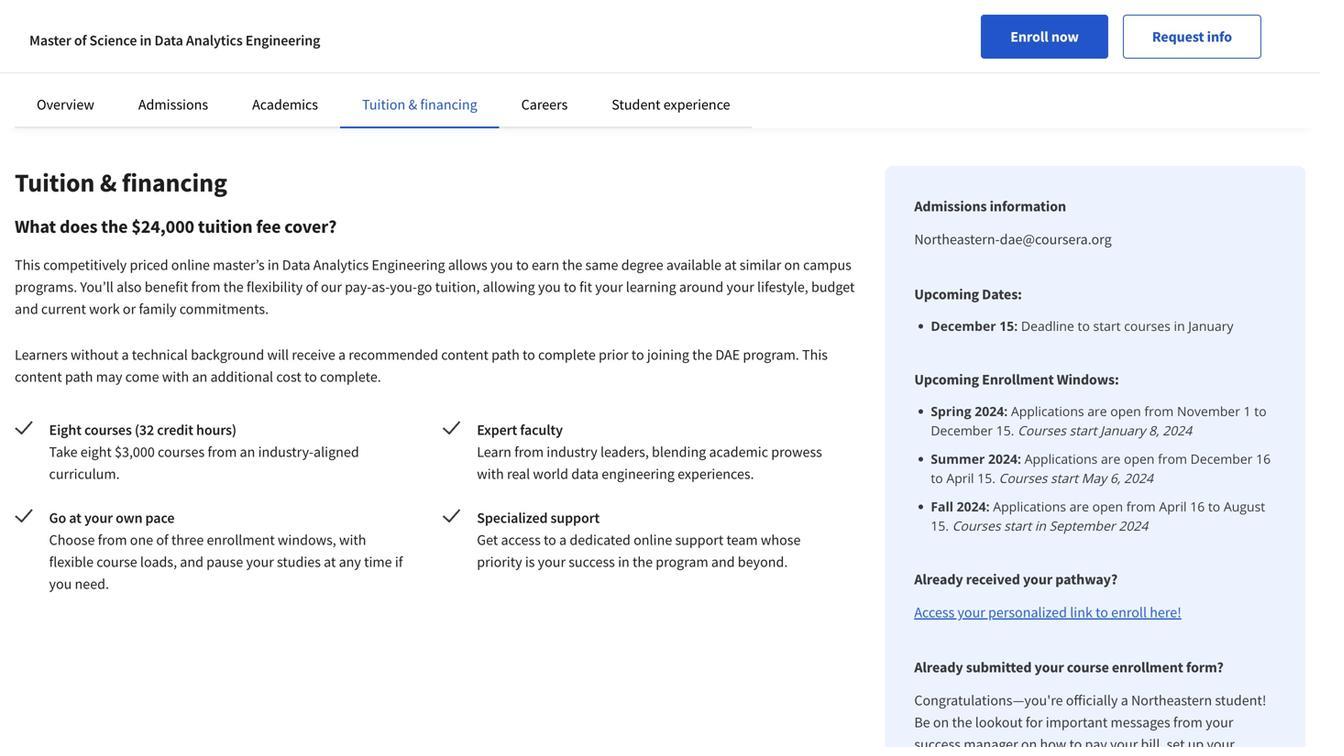 Task type: locate. For each thing, give the bounding box(es) containing it.
december inside applications are open from november 1 to december 15.
[[931, 422, 993, 439]]

1 vertical spatial financing
[[122, 166, 227, 198]]

from
[[191, 278, 220, 296], [1144, 402, 1174, 420], [207, 443, 237, 461], [514, 443, 544, 461], [1158, 450, 1187, 468], [1126, 498, 1156, 515], [98, 531, 127, 549], [1173, 713, 1203, 732]]

you up allowing
[[490, 256, 513, 274]]

1 horizontal spatial courses
[[158, 443, 205, 461]]

world
[[533, 465, 568, 483]]

at inside this competitively priced online master's in data analytics engineering allows you to earn the same degree available at similar on campus programs. you'll also benefit from the flexibility of our pay-as-you-go tuition, allowing you to fit your learning around your lifestyle, budget and current work or family commitments.
[[724, 256, 737, 274]]

2024: for fall 2024:
[[957, 498, 990, 515]]

0 vertical spatial january
[[1188, 317, 1233, 335]]

may
[[96, 368, 122, 386]]

are inside applications are open from april 16 to august 15.
[[1069, 498, 1089, 515]]

an inside eight courses (32 credit hours) take eight $3,000 courses from an industry-aligned curriculum.
[[240, 443, 255, 461]]

1 horizontal spatial &
[[408, 95, 417, 114]]

from inside expert faculty learn from industry leaders, blending academic prowess with real world data engineering experiences.
[[514, 443, 544, 461]]

2024: right the fall
[[957, 498, 990, 515]]

1 vertical spatial 2024:
[[988, 450, 1021, 468]]

and inside this competitively priced online master's in data analytics engineering allows you to earn the same degree available at similar on campus programs. you'll also benefit from the flexibility of our pay-as-you-go tuition, allowing you to fit your learning around your lifestyle, budget and current work or family commitments.
[[15, 300, 38, 318]]

2 horizontal spatial at
[[724, 256, 737, 274]]

applications for may
[[1024, 450, 1098, 468]]

open down 8,
[[1124, 450, 1155, 468]]

are up september
[[1069, 498, 1089, 515]]

a up messages
[[1121, 691, 1128, 710]]

info
[[1207, 28, 1232, 46]]

1 horizontal spatial this
[[802, 346, 828, 364]]

learning
[[626, 278, 676, 296]]

2 vertical spatial courses
[[952, 517, 1001, 534]]

1 horizontal spatial and
[[180, 553, 203, 571]]

15. up summer 2024:
[[996, 422, 1014, 439]]

1 vertical spatial january
[[1100, 422, 1145, 439]]

0 horizontal spatial on
[[784, 256, 800, 274]]

path
[[491, 346, 520, 364], [65, 368, 93, 386]]

dedicated
[[570, 531, 631, 549]]

any
[[339, 553, 361, 571]]

allows
[[448, 256, 487, 274]]

1 horizontal spatial course
[[1067, 658, 1109, 677]]

your
[[595, 278, 623, 296], [726, 278, 754, 296], [84, 509, 113, 527], [246, 553, 274, 571], [538, 553, 566, 571], [1023, 570, 1052, 589], [957, 603, 985, 622], [1034, 658, 1064, 677], [1206, 713, 1233, 732], [1110, 735, 1138, 747]]

2 upcoming from the top
[[914, 370, 979, 389]]

your down messages
[[1110, 735, 1138, 747]]

to
[[516, 256, 529, 274], [564, 278, 576, 296], [1078, 317, 1090, 335], [522, 346, 535, 364], [631, 346, 644, 364], [304, 368, 317, 386], [1254, 402, 1267, 420], [931, 469, 943, 487], [1208, 498, 1220, 515], [544, 531, 556, 549], [1096, 603, 1108, 622], [1069, 735, 1082, 747]]

in down dedicated in the left bottom of the page
[[618, 553, 630, 571]]

open
[[1110, 402, 1141, 420], [1124, 450, 1155, 468], [1092, 498, 1123, 515]]

1 already from the top
[[914, 570, 963, 589]]

start up windows:
[[1093, 317, 1121, 335]]

0 vertical spatial course
[[96, 553, 137, 571]]

applications inside applications are open from november 1 to december 15.
[[1011, 402, 1084, 420]]

your up personalized
[[1023, 570, 1052, 589]]

start up already received your pathway?
[[1004, 517, 1031, 534]]

1 vertical spatial courses
[[84, 421, 132, 439]]

success
[[569, 553, 615, 571], [914, 735, 961, 747]]

data
[[571, 465, 599, 483]]

1 horizontal spatial on
[[933, 713, 949, 732]]

1 vertical spatial open
[[1124, 450, 1155, 468]]

student!
[[1215, 691, 1266, 710]]

an down background
[[192, 368, 207, 386]]

january left 8,
[[1100, 422, 1145, 439]]

0 horizontal spatial courses
[[84, 421, 132, 439]]

online up program on the bottom of page
[[634, 531, 672, 549]]

northeastern-
[[914, 230, 1000, 248]]

with inside the learners without a technical background will receive a recommended content path to complete prior to joining the dae program. this content path may come with an additional cost to complete.
[[162, 368, 189, 386]]

data right science
[[154, 31, 183, 50]]

at
[[724, 256, 737, 274], [69, 509, 81, 527], [324, 553, 336, 571]]

on right be
[[933, 713, 949, 732]]

admissions
[[138, 95, 208, 114], [914, 197, 987, 215]]

personalized
[[988, 603, 1067, 622]]

to left august
[[1208, 498, 1220, 515]]

2 vertical spatial 15.
[[931, 517, 949, 534]]

online up benefit
[[171, 256, 210, 274]]

this
[[15, 256, 40, 274], [802, 346, 828, 364]]

1 vertical spatial tuition & financing
[[15, 166, 227, 198]]

content down learners at the top left of the page
[[15, 368, 62, 386]]

to down summer
[[931, 469, 943, 487]]

on down for
[[1021, 735, 1037, 747]]

engineering up the academics
[[245, 31, 320, 50]]

0 vertical spatial financing
[[420, 95, 477, 114]]

1 horizontal spatial of
[[156, 531, 168, 549]]

with down 'technical'
[[162, 368, 189, 386]]

2 horizontal spatial and
[[711, 553, 735, 571]]

of inside this competitively priced online master's in data analytics engineering allows you to earn the same degree available at similar on campus programs. you'll also benefit from the flexibility of our pay-as-you-go tuition, allowing you to fit your learning around your lifestyle, budget and current work or family commitments.
[[306, 278, 318, 296]]

from up up
[[1173, 713, 1203, 732]]

1 vertical spatial an
[[240, 443, 255, 461]]

1 vertical spatial online
[[634, 531, 672, 549]]

1 horizontal spatial 16
[[1256, 450, 1271, 468]]

15. inside applications are open from november 1 to december 15.
[[996, 422, 1014, 439]]

1 horizontal spatial engineering
[[372, 256, 445, 274]]

from inside this competitively priced online master's in data analytics engineering allows you to earn the same degree available at similar on campus programs. you'll also benefit from the flexibility of our pay-as-you-go tuition, allowing you to fit your learning around your lifestyle, budget and current work or family commitments.
[[191, 278, 220, 296]]

1 vertical spatial this
[[802, 346, 828, 364]]

budget
[[811, 278, 855, 296]]

admissions down master of science in data analytics engineering
[[138, 95, 208, 114]]

1 vertical spatial of
[[306, 278, 318, 296]]

0 horizontal spatial an
[[192, 368, 207, 386]]

0 vertical spatial april
[[946, 469, 974, 487]]

the right does
[[101, 215, 128, 238]]

0 vertical spatial online
[[171, 256, 210, 274]]

enrollment up pause
[[207, 531, 275, 549]]

summer
[[931, 450, 985, 468]]

november
[[1177, 402, 1240, 420]]

are
[[1087, 402, 1107, 420], [1101, 450, 1121, 468], [1069, 498, 1089, 515]]

financing
[[420, 95, 477, 114], [122, 166, 227, 198]]

0 vertical spatial success
[[569, 553, 615, 571]]

come
[[125, 368, 159, 386]]

list containing spring 2024:
[[922, 402, 1276, 535]]

april down summer
[[946, 469, 974, 487]]

priced
[[130, 256, 168, 274]]

enroll now button
[[981, 15, 1108, 59]]

deadline
[[1021, 317, 1074, 335]]

you inside go at your own pace choose from one of three enrollment windows, with flexible course loads, and pause your studies at any time if you need.
[[49, 575, 72, 593]]

are inside applications are open from november 1 to december 15.
[[1087, 402, 1107, 420]]

december down the spring 2024:
[[931, 422, 993, 439]]

upcoming
[[914, 285, 979, 303], [914, 370, 979, 389]]

to down important
[[1069, 735, 1082, 747]]

own
[[116, 509, 143, 527]]

open inside applications are open from november 1 to december 15.
[[1110, 402, 1141, 420]]

0 vertical spatial &
[[408, 95, 417, 114]]

be
[[914, 713, 930, 732]]

with inside expert faculty learn from industry leaders, blending academic prowess with real world data engineering experiences.
[[477, 465, 504, 483]]

list item
[[931, 316, 1276, 336], [931, 402, 1276, 440], [931, 449, 1276, 488], [931, 497, 1276, 535]]

1 vertical spatial already
[[914, 658, 963, 677]]

1 vertical spatial analytics
[[313, 256, 369, 274]]

will
[[267, 346, 289, 364]]

eight
[[80, 443, 112, 461]]

get
[[477, 531, 498, 549]]

4 list item from the top
[[931, 497, 1276, 535]]

this right the program.
[[802, 346, 828, 364]]

an
[[192, 368, 207, 386], [240, 443, 255, 461]]

success inside congratulations—you're officially a northeastern student! be on the lookout for important messages from your success manager on how to pay your bill, set up yo
[[914, 735, 961, 747]]

to inside congratulations—you're officially a northeastern student! be on the lookout for important messages from your success manager on how to pay your bill, set up yo
[[1069, 735, 1082, 747]]

0 vertical spatial tuition & financing
[[362, 95, 477, 114]]

upcoming for upcoming enrollment windows:
[[914, 370, 979, 389]]

technical
[[132, 346, 188, 364]]

2 vertical spatial are
[[1069, 498, 1089, 515]]

15. down summer 2024:
[[977, 469, 996, 487]]

online inside this competitively priced online master's in data analytics engineering allows you to earn the same degree available at similar on campus programs. you'll also benefit from the flexibility of our pay-as-you-go tuition, allowing you to fit your learning around your lifestyle, budget and current work or family commitments.
[[171, 256, 210, 274]]

complete
[[538, 346, 596, 364]]

from down 'own'
[[98, 531, 127, 549]]

1 vertical spatial april
[[1159, 498, 1187, 515]]

and down team
[[711, 553, 735, 571]]

list item containing fall 2024:
[[931, 497, 1276, 535]]

2 vertical spatial on
[[1021, 735, 1037, 747]]

also
[[116, 278, 142, 296]]

courses for fall 2024:
[[952, 517, 1001, 534]]

eight courses (32 credit hours) take eight $3,000 courses from an industry-aligned curriculum.
[[49, 421, 359, 483]]

15. inside applications are open from december 16 to april 15.
[[977, 469, 996, 487]]

and down programs.
[[15, 300, 38, 318]]

of right master on the left
[[74, 31, 87, 50]]

this up programs.
[[15, 256, 40, 274]]

list
[[922, 402, 1276, 535]]

1 vertical spatial applications
[[1024, 450, 1098, 468]]

are up courses start january 8, 2024
[[1087, 402, 1107, 420]]

earn
[[532, 256, 559, 274]]

link
[[1070, 603, 1093, 622]]

background
[[191, 346, 264, 364]]

access
[[501, 531, 541, 549]]

a up complete.
[[338, 346, 346, 364]]

from inside applications are open from april 16 to august 15.
[[1126, 498, 1156, 515]]

analytics up admissions link
[[186, 31, 243, 50]]

1 vertical spatial 16
[[1190, 498, 1205, 515]]

list item containing spring 2024:
[[931, 402, 1276, 440]]

academics
[[252, 95, 318, 114]]

2 vertical spatial open
[[1092, 498, 1123, 515]]

2024 right the 6,
[[1124, 469, 1153, 487]]

2024:
[[975, 402, 1008, 420], [988, 450, 1021, 468], [957, 498, 990, 515]]

0 vertical spatial applications
[[1011, 402, 1084, 420]]

pay-
[[345, 278, 372, 296]]

1 vertical spatial december
[[931, 422, 993, 439]]

beyond.
[[738, 553, 788, 571]]

enroll
[[1111, 603, 1147, 622]]

up
[[1188, 735, 1204, 747]]

master of science in data analytics engineering
[[29, 31, 320, 50]]

hours)
[[196, 421, 237, 439]]

analytics up our
[[313, 256, 369, 274]]

1 horizontal spatial analytics
[[313, 256, 369, 274]]

1 horizontal spatial admissions
[[914, 197, 987, 215]]

success down be
[[914, 735, 961, 747]]

analytics
[[186, 31, 243, 50], [313, 256, 369, 274]]

start left "may"
[[1051, 469, 1078, 487]]

from inside go at your own pace choose from one of three enrollment windows, with flexible course loads, and pause your studies at any time if you need.
[[98, 531, 127, 549]]

learners
[[15, 346, 68, 364]]

2 vertical spatial with
[[339, 531, 366, 549]]

does
[[60, 215, 98, 238]]

1 horizontal spatial with
[[339, 531, 366, 549]]

16
[[1256, 450, 1271, 468], [1190, 498, 1205, 515]]

list item containing december 15:
[[931, 316, 1276, 336]]

your right is at the left bottom
[[538, 553, 566, 571]]

similar
[[740, 256, 781, 274]]

0 vertical spatial december
[[931, 317, 996, 335]]

summer 2024:
[[931, 450, 1021, 468]]

as-
[[372, 278, 390, 296]]

data up flexibility
[[282, 256, 310, 274]]

go at your own pace choose from one of three enrollment windows, with flexible course loads, and pause your studies at any time if you need.
[[49, 509, 403, 593]]

to inside applications are open from november 1 to december 15.
[[1254, 402, 1267, 420]]

2 vertical spatial 2024:
[[957, 498, 990, 515]]

1 horizontal spatial at
[[324, 553, 336, 571]]

16 inside applications are open from december 16 to april 15.
[[1256, 450, 1271, 468]]

december inside applications are open from december 16 to april 15.
[[1190, 450, 1253, 468]]

faculty
[[520, 421, 563, 439]]

open down the 6,
[[1092, 498, 1123, 515]]

january inside list
[[1100, 422, 1145, 439]]

tuition & financing
[[362, 95, 477, 114], [15, 166, 227, 198]]

open for 8,
[[1110, 402, 1141, 420]]

1 vertical spatial content
[[15, 368, 62, 386]]

course inside go at your own pace choose from one of three enrollment windows, with flexible course loads, and pause your studies at any time if you need.
[[96, 553, 137, 571]]

credit
[[157, 421, 193, 439]]

0 horizontal spatial tuition & financing
[[15, 166, 227, 198]]

2024 down the 6,
[[1119, 517, 1148, 534]]

0 horizontal spatial of
[[74, 31, 87, 50]]

open up courses start january 8, 2024
[[1110, 402, 1141, 420]]

2 vertical spatial of
[[156, 531, 168, 549]]

16 up august
[[1256, 450, 1271, 468]]

0 vertical spatial content
[[441, 346, 489, 364]]

access your personalized link to enroll here! link
[[914, 603, 1181, 622]]

the inside congratulations—you're officially a northeastern student! be on the lookout for important messages from your success manager on how to pay your bill, set up yo
[[952, 713, 972, 732]]

from down 8,
[[1158, 450, 1187, 468]]

1 upcoming from the top
[[914, 285, 979, 303]]

success down dedicated in the left bottom of the page
[[569, 553, 615, 571]]

courses down summer 2024:
[[999, 469, 1047, 487]]

you down flexible
[[49, 575, 72, 593]]

0 horizontal spatial january
[[1100, 422, 1145, 439]]

admissions for admissions information
[[914, 197, 987, 215]]

1 vertical spatial courses
[[999, 469, 1047, 487]]

3 list item from the top
[[931, 449, 1276, 488]]

1 vertical spatial 2024
[[1124, 469, 1153, 487]]

2 horizontal spatial with
[[477, 465, 504, 483]]

if
[[395, 553, 403, 571]]

2024: right spring
[[975, 402, 1008, 420]]

0 vertical spatial on
[[784, 256, 800, 274]]

1 horizontal spatial tuition & financing
[[362, 95, 477, 114]]

support
[[550, 509, 600, 527], [675, 531, 724, 549]]

without
[[71, 346, 119, 364]]

data
[[154, 31, 183, 50], [282, 256, 310, 274]]

your inside specialized support get access to a dedicated online support team whose priority is your success in the program and beyond.
[[538, 553, 566, 571]]

are up the 6,
[[1101, 450, 1121, 468]]

2 vertical spatial you
[[49, 575, 72, 593]]

to left complete
[[522, 346, 535, 364]]

in up flexibility
[[268, 256, 279, 274]]

15. inside applications are open from april 16 to august 15.
[[931, 517, 949, 534]]

of
[[74, 31, 87, 50], [306, 278, 318, 296], [156, 531, 168, 549]]

upcoming up spring
[[914, 370, 979, 389]]

this inside this competitively priced online master's in data analytics engineering allows you to earn the same degree available at similar on campus programs. you'll also benefit from the flexibility of our pay-as-you-go tuition, allowing you to fit your learning around your lifestyle, budget and current work or family commitments.
[[15, 256, 40, 274]]

1 horizontal spatial support
[[675, 531, 724, 549]]

from up commitments.
[[191, 278, 220, 296]]

path left complete
[[491, 346, 520, 364]]

at right go at the left
[[69, 509, 81, 527]]

online inside specialized support get access to a dedicated online support team whose priority is your success in the program and beyond.
[[634, 531, 672, 549]]

open inside applications are open from december 16 to april 15.
[[1124, 450, 1155, 468]]

an inside the learners without a technical background will receive a recommended content path to complete prior to joining the dae program. this content path may come with an additional cost to complete.
[[192, 368, 207, 386]]

courses down fall 2024:
[[952, 517, 1001, 534]]

in inside this competitively priced online master's in data analytics engineering allows you to earn the same degree available at similar on campus programs. you'll also benefit from the flexibility of our pay-as-you-go tuition, allowing you to fit your learning around your lifestyle, budget and current work or family commitments.
[[268, 256, 279, 274]]

1 horizontal spatial enrollment
[[1112, 658, 1183, 677]]

0 horizontal spatial admissions
[[138, 95, 208, 114]]

lifestyle,
[[757, 278, 808, 296]]

1 list item from the top
[[931, 316, 1276, 336]]

april inside applications are open from december 16 to april 15.
[[946, 469, 974, 487]]

are inside applications are open from december 16 to april 15.
[[1101, 450, 1121, 468]]

and inside go at your own pace choose from one of three enrollment windows, with flexible course loads, and pause your studies at any time if you need.
[[180, 553, 203, 571]]

applications up courses start may 6, 2024
[[1024, 450, 1098, 468]]

the inside specialized support get access to a dedicated online support team whose priority is your success in the program and beyond.
[[632, 553, 653, 571]]

to left earn
[[516, 256, 529, 274]]

start up applications are open from december 16 to april 15.
[[1069, 422, 1097, 439]]

2024 right 8,
[[1163, 422, 1192, 439]]

to right deadline on the top right of page
[[1078, 317, 1090, 335]]

support up program on the bottom of page
[[675, 531, 724, 549]]

0 vertical spatial this
[[15, 256, 40, 274]]

2 vertical spatial at
[[324, 553, 336, 571]]

in
[[140, 31, 152, 50], [268, 256, 279, 274], [1174, 317, 1185, 335], [1035, 517, 1046, 534], [618, 553, 630, 571]]

cover?
[[284, 215, 337, 238]]

a inside specialized support get access to a dedicated online support team whose priority is your success in the program and beyond.
[[559, 531, 567, 549]]

cost
[[276, 368, 301, 386]]

0 vertical spatial 2024:
[[975, 402, 1008, 420]]

0 vertical spatial 15.
[[996, 422, 1014, 439]]

with down learn
[[477, 465, 504, 483]]

0 vertical spatial enrollment
[[207, 531, 275, 549]]

the left dae
[[692, 346, 712, 364]]

your right pause
[[246, 553, 274, 571]]

15. for courses start in september 2024
[[931, 517, 949, 534]]

master's
[[213, 256, 265, 274]]

prowess
[[771, 443, 822, 461]]

to right "1"
[[1254, 402, 1267, 420]]

online
[[171, 256, 210, 274], [634, 531, 672, 549]]

with up "any"
[[339, 531, 366, 549]]

enroll now
[[1010, 28, 1079, 46]]

1 vertical spatial engineering
[[372, 256, 445, 274]]

0 vertical spatial with
[[162, 368, 189, 386]]

list item up windows:
[[931, 316, 1276, 336]]

courses start in september 2024
[[952, 517, 1148, 534]]

of right the one
[[156, 531, 168, 549]]

additional
[[210, 368, 273, 386]]

0 horizontal spatial &
[[100, 166, 117, 198]]

0 horizontal spatial 15.
[[931, 517, 949, 534]]

choose
[[49, 531, 95, 549]]

1 vertical spatial data
[[282, 256, 310, 274]]

and down three
[[180, 553, 203, 571]]

2 list item from the top
[[931, 402, 1276, 440]]

courses
[[1124, 317, 1171, 335], [84, 421, 132, 439], [158, 443, 205, 461]]

0 vertical spatial are
[[1087, 402, 1107, 420]]

competitively
[[43, 256, 127, 274]]

tuition
[[362, 95, 405, 114], [15, 166, 95, 198]]

a left dedicated in the left bottom of the page
[[559, 531, 567, 549]]

from up real
[[514, 443, 544, 461]]

0 vertical spatial at
[[724, 256, 737, 274]]

open for september
[[1092, 498, 1123, 515]]

applications inside applications are open from december 16 to april 15.
[[1024, 450, 1098, 468]]

1 vertical spatial you
[[538, 278, 561, 296]]

0 horizontal spatial data
[[154, 31, 183, 50]]

1 vertical spatial are
[[1101, 450, 1121, 468]]

0 vertical spatial open
[[1110, 402, 1141, 420]]

enrollment up the northeastern
[[1112, 658, 1183, 677]]

content down tuition, at the top left of page
[[441, 346, 489, 364]]

april left august
[[1159, 498, 1187, 515]]

on up lifestyle,
[[784, 256, 800, 274]]

0 horizontal spatial 16
[[1190, 498, 1205, 515]]

success for on
[[914, 735, 961, 747]]

applications for in
[[993, 498, 1066, 515]]

0 horizontal spatial you
[[49, 575, 72, 593]]

0 vertical spatial courses
[[1124, 317, 1171, 335]]

0 vertical spatial 16
[[1256, 450, 1271, 468]]

applications up courses start in september 2024
[[993, 498, 1066, 515]]

1 vertical spatial success
[[914, 735, 961, 747]]

16 left august
[[1190, 498, 1205, 515]]

already received your pathway?
[[914, 570, 1118, 589]]

0 vertical spatial an
[[192, 368, 207, 386]]

success inside specialized support get access to a dedicated online support team whose priority is your success in the program and beyond.
[[569, 553, 615, 571]]

1 vertical spatial upcoming
[[914, 370, 979, 389]]

you down earn
[[538, 278, 561, 296]]

courses for summer 2024:
[[999, 469, 1047, 487]]

0 horizontal spatial and
[[15, 300, 38, 318]]

16 inside applications are open from april 16 to august 15.
[[1190, 498, 1205, 515]]

already up access
[[914, 570, 963, 589]]

an left industry-
[[240, 443, 255, 461]]

list item down courses start january 8, 2024
[[931, 449, 1276, 488]]

go
[[417, 278, 432, 296]]

open inside applications are open from april 16 to august 15.
[[1092, 498, 1123, 515]]

december down 'november'
[[1190, 450, 1253, 468]]

2 already from the top
[[914, 658, 963, 677]]

applications inside applications are open from april 16 to august 15.
[[993, 498, 1066, 515]]

of left our
[[306, 278, 318, 296]]



Task type: vqa. For each thing, say whether or not it's contained in the screenshot.
'"My'
no



Task type: describe. For each thing, give the bounding box(es) containing it.
learn
[[477, 443, 511, 461]]

team
[[726, 531, 758, 549]]

0 horizontal spatial at
[[69, 509, 81, 527]]

a up may
[[121, 346, 129, 364]]

with inside go at your own pace choose from one of three enrollment windows, with flexible course loads, and pause your studies at any time if you need.
[[339, 531, 366, 549]]

0 horizontal spatial financing
[[122, 166, 227, 198]]

the up fit
[[562, 256, 582, 274]]

same
[[585, 256, 618, 274]]

in inside list
[[1035, 517, 1046, 534]]

success for dedicated
[[569, 553, 615, 571]]

1 vertical spatial support
[[675, 531, 724, 549]]

leaders,
[[600, 443, 649, 461]]

your left 'own'
[[84, 509, 113, 527]]

0 horizontal spatial support
[[550, 509, 600, 527]]

to right prior on the top of the page
[[631, 346, 644, 364]]

program
[[656, 553, 708, 571]]

set
[[1167, 735, 1185, 747]]

admissions information
[[914, 197, 1066, 215]]

request info button
[[1123, 15, 1261, 59]]

1 horizontal spatial january
[[1188, 317, 1233, 335]]

15. for courses start january 8, 2024
[[996, 422, 1014, 439]]

careers
[[521, 95, 568, 114]]

0 vertical spatial data
[[154, 31, 183, 50]]

may
[[1081, 469, 1107, 487]]

your right access
[[957, 603, 985, 622]]

your right submitted on the bottom of the page
[[1034, 658, 1064, 677]]

15. for courses start may 6, 2024
[[977, 469, 996, 487]]

spring
[[931, 402, 971, 420]]

1
[[1244, 402, 1251, 420]]

from inside applications are open from december 16 to april 15.
[[1158, 450, 1187, 468]]

16 for december
[[1256, 450, 1271, 468]]

to left fit
[[564, 278, 576, 296]]

congratulations—you're officially a northeastern student! be on the lookout for important messages from your success manager on how to pay your bill, set up yo
[[914, 691, 1276, 747]]

to inside specialized support get access to a dedicated online support team whose priority is your success in the program and beyond.
[[544, 531, 556, 549]]

are for january
[[1087, 402, 1107, 420]]

flexibility
[[247, 278, 303, 296]]

fall
[[931, 498, 953, 515]]

from inside applications are open from november 1 to december 15.
[[1144, 402, 1174, 420]]

1 horizontal spatial financing
[[420, 95, 477, 114]]

the inside the learners without a technical background will receive a recommended content path to complete prior to joining the dae program. this content path may come with an additional cost to complete.
[[692, 346, 712, 364]]

0 horizontal spatial engineering
[[245, 31, 320, 50]]

1 horizontal spatial tuition
[[362, 95, 405, 114]]

1 vertical spatial course
[[1067, 658, 1109, 677]]

2024 for courses start january 8, 2024
[[1163, 422, 1192, 439]]

on inside this competitively priced online master's in data analytics engineering allows you to earn the same degree available at similar on campus programs. you'll also benefit from the flexibility of our pay-as-you-go tuition, allowing you to fit your learning around your lifestyle, budget and current work or family commitments.
[[784, 256, 800, 274]]

from inside congratulations—you're officially a northeastern student! be on the lookout for important messages from your success manager on how to pay your bill, set up yo
[[1173, 713, 1203, 732]]

to right link
[[1096, 603, 1108, 622]]

master
[[29, 31, 71, 50]]

$3,000
[[115, 443, 155, 461]]

overview
[[37, 95, 94, 114]]

engineering
[[602, 465, 675, 483]]

congratulations—you're
[[914, 691, 1063, 710]]

received
[[966, 570, 1020, 589]]

to inside applications are open from december 16 to april 15.
[[931, 469, 943, 487]]

courses for spring 2024:
[[1018, 422, 1066, 439]]

in right science
[[140, 31, 152, 50]]

to inside applications are open from april 16 to august 15.
[[1208, 498, 1220, 515]]

are for in
[[1069, 498, 1089, 515]]

windows,
[[278, 531, 336, 549]]

already for already submitted your course enrollment form?
[[914, 658, 963, 677]]

engineering inside this competitively priced online master's in data analytics engineering allows you to earn the same degree available at similar on campus programs. you'll also benefit from the flexibility of our pay-as-you-go tuition, allowing you to fit your learning around your lifestyle, budget and current work or family commitments.
[[372, 256, 445, 274]]

2024: for summer 2024:
[[988, 450, 1021, 468]]

spring 2024:
[[931, 402, 1008, 420]]

2024 for courses start may 6, 2024
[[1124, 469, 1153, 487]]

benefit
[[145, 278, 188, 296]]

here!
[[1150, 603, 1181, 622]]

already for already received your pathway?
[[914, 570, 963, 589]]

this competitively priced online master's in data analytics engineering allows you to earn the same degree available at similar on campus programs. you'll also benefit from the flexibility of our pay-as-you-go tuition, allowing you to fit your learning around your lifestyle, budget and current work or family commitments.
[[15, 256, 855, 318]]

experiences.
[[678, 465, 754, 483]]

joining
[[647, 346, 689, 364]]

student experience
[[612, 95, 730, 114]]

programs.
[[15, 278, 77, 296]]

lookout
[[975, 713, 1023, 732]]

from inside eight courses (32 credit hours) take eight $3,000 courses from an industry-aligned curriculum.
[[207, 443, 237, 461]]

start for in
[[1004, 517, 1031, 534]]

messages
[[1111, 713, 1170, 732]]

access
[[914, 603, 955, 622]]

enroll
[[1010, 28, 1048, 46]]

how
[[1040, 735, 1066, 747]]

0 vertical spatial you
[[490, 256, 513, 274]]

windows:
[[1057, 370, 1119, 389]]

are for may
[[1101, 450, 1121, 468]]

0 horizontal spatial analytics
[[186, 31, 243, 50]]

analytics inside this competitively priced online master's in data analytics engineering allows you to earn the same degree available at similar on campus programs. you'll also benefit from the flexibility of our pay-as-you-go tuition, allowing you to fit your learning around your lifestyle, budget and current work or family commitments.
[[313, 256, 369, 274]]

in up 'november'
[[1174, 317, 1185, 335]]

fit
[[579, 278, 592, 296]]

for
[[1026, 713, 1043, 732]]

academics link
[[252, 95, 318, 114]]

applications for january
[[1011, 402, 1084, 420]]

15:
[[999, 317, 1018, 335]]

request info
[[1152, 28, 1232, 46]]

2024: for spring 2024:
[[975, 402, 1008, 420]]

0 vertical spatial path
[[491, 346, 520, 364]]

campus
[[803, 256, 851, 274]]

a inside congratulations—you're officially a northeastern student! be on the lookout for important messages from your success manager on how to pay your bill, set up yo
[[1121, 691, 1128, 710]]

curriculum.
[[49, 465, 120, 483]]

open for 6,
[[1124, 450, 1155, 468]]

your down student!
[[1206, 713, 1233, 732]]

1 horizontal spatial content
[[441, 346, 489, 364]]

2 vertical spatial courses
[[158, 443, 205, 461]]

current
[[41, 300, 86, 318]]

upcoming for upcoming dates:
[[914, 285, 979, 303]]

$24,000
[[131, 215, 194, 238]]

eight
[[49, 421, 81, 439]]

now
[[1051, 28, 1079, 46]]

studies
[[277, 553, 321, 571]]

pace
[[145, 509, 175, 527]]

data inside this competitively priced online master's in data analytics engineering allows you to earn the same degree available at similar on campus programs. you'll also benefit from the flexibility of our pay-as-you-go tuition, allowing you to fit your learning around your lifestyle, budget and current work or family commitments.
[[282, 256, 310, 274]]

16 for april
[[1190, 498, 1205, 515]]

dae@coursera.org
[[1000, 230, 1112, 248]]

december 15: deadline to start courses in january
[[931, 317, 1233, 335]]

careers link
[[521, 95, 568, 114]]

8,
[[1149, 422, 1159, 439]]

start for january
[[1069, 422, 1097, 439]]

form?
[[1186, 658, 1224, 677]]

fall 2024:
[[931, 498, 990, 515]]

1 vertical spatial on
[[933, 713, 949, 732]]

upcoming enrollment windows:
[[914, 370, 1119, 389]]

april inside applications are open from april 16 to august 15.
[[1159, 498, 1187, 515]]

1 vertical spatial tuition
[[15, 166, 95, 198]]

available
[[666, 256, 722, 274]]

specialized
[[477, 509, 548, 527]]

whose
[[761, 531, 801, 549]]

you-
[[390, 278, 417, 296]]

applications are open from november 1 to december 15.
[[931, 402, 1267, 439]]

pathway?
[[1055, 570, 1118, 589]]

your down similar
[[726, 278, 754, 296]]

list item containing summer 2024:
[[931, 449, 1276, 488]]

tuition & financing link
[[362, 95, 477, 114]]

enrollment inside go at your own pace choose from one of three enrollment windows, with flexible course loads, and pause your studies at any time if you need.
[[207, 531, 275, 549]]

(32
[[135, 421, 154, 439]]

important
[[1046, 713, 1108, 732]]

your down same
[[595, 278, 623, 296]]

or
[[123, 300, 136, 318]]

admissions link
[[138, 95, 208, 114]]

6,
[[1110, 469, 1120, 487]]

in inside specialized support get access to a dedicated online support team whose priority is your success in the program and beyond.
[[618, 553, 630, 571]]

0 horizontal spatial path
[[65, 368, 93, 386]]

upcoming dates:
[[914, 285, 1022, 303]]

expert
[[477, 421, 517, 439]]

you'll
[[80, 278, 114, 296]]

to right cost
[[304, 368, 317, 386]]

time
[[364, 553, 392, 571]]

student experience link
[[612, 95, 730, 114]]

start for may
[[1051, 469, 1078, 487]]

go
[[49, 509, 66, 527]]

allowing
[[483, 278, 535, 296]]

the down master's
[[223, 278, 244, 296]]

of inside go at your own pace choose from one of three enrollment windows, with flexible course loads, and pause your studies at any time if you need.
[[156, 531, 168, 549]]

this inside the learners without a technical background will receive a recommended content path to complete prior to joining the dae program. this content path may come with an additional cost to complete.
[[802, 346, 828, 364]]

2024 for courses start in september 2024
[[1119, 517, 1148, 534]]

and inside specialized support get access to a dedicated online support team whose priority is your success in the program and beyond.
[[711, 553, 735, 571]]

admissions for admissions
[[138, 95, 208, 114]]

program.
[[743, 346, 799, 364]]



